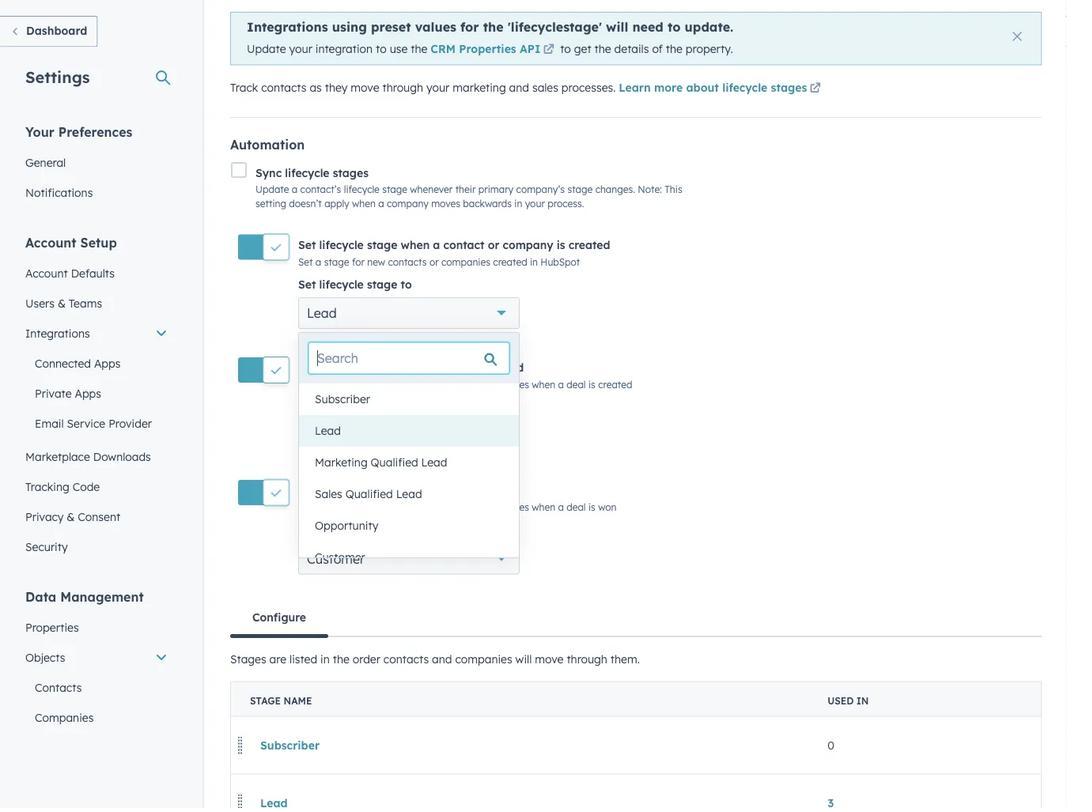 Task type: locate. For each thing, give the bounding box(es) containing it.
companies inside set lifecycle stage when a contact or company is created set a stage for new contacts or companies created in hubspot
[[442, 256, 491, 268]]

contact's
[[300, 184, 341, 195]]

settings
[[25, 67, 90, 87]]

to get the details of the property.
[[557, 42, 733, 56]]

lifecycle inside 'link'
[[723, 80, 768, 94]]

stage left new
[[324, 256, 349, 268]]

used
[[828, 695, 854, 707]]

stage up customer button
[[367, 524, 398, 537]]

2 account from the top
[[25, 266, 68, 280]]

integrations up connected
[[25, 326, 90, 340]]

0 vertical spatial qualified
[[371, 456, 418, 470]]

contacts down marketing qualified lead button
[[419, 502, 458, 514]]

associated inside the set lifecycle stage when a deal is created set a stage for associated contacts and companies when a deal is created
[[367, 379, 416, 391]]

apps up service
[[75, 387, 101, 400]]

company inside set lifecycle stage when a contact or company is created set a stage for new contacts or companies created in hubspot
[[503, 238, 554, 252]]

general link
[[16, 148, 177, 178]]

apps for private apps
[[75, 387, 101, 400]]

moves
[[432, 198, 461, 210]]

0 horizontal spatial company
[[387, 198, 429, 210]]

stages left link opens in a new window image
[[771, 80, 808, 94]]

account up 'account defaults'
[[25, 235, 76, 251]]

1 vertical spatial your
[[427, 80, 450, 94]]

update up "track"
[[247, 42, 286, 56]]

companies
[[442, 256, 491, 268], [480, 379, 529, 391], [480, 502, 529, 514], [455, 653, 513, 666]]

set lifecycle stage to down new
[[298, 278, 412, 291]]

stage down new
[[367, 278, 398, 291]]

0 horizontal spatial stages
[[333, 166, 369, 180]]

0 horizontal spatial properties
[[25, 621, 79, 635]]

1 horizontal spatial will
[[606, 19, 629, 35]]

dashboard link
[[0, 16, 98, 47]]

for down search search box
[[352, 379, 365, 391]]

processes.
[[562, 80, 616, 94]]

in down company's
[[515, 198, 523, 210]]

and left the sales on the top
[[509, 80, 530, 94]]

opportunity inside popup button
[[307, 428, 380, 444]]

0 horizontal spatial won
[[482, 484, 505, 498]]

your down company's
[[525, 198, 545, 210]]

1 customer from the left
[[315, 551, 366, 565]]

the up crm properties api link
[[483, 19, 504, 35]]

contacts down search search box
[[419, 379, 458, 391]]

objects button
[[16, 643, 177, 673]]

and right 'order'
[[432, 653, 452, 666]]

stages
[[771, 80, 808, 94], [333, 166, 369, 180]]

set
[[298, 238, 316, 252], [298, 256, 313, 268], [298, 278, 316, 291], [298, 361, 316, 375], [298, 379, 313, 391], [298, 401, 316, 414], [298, 484, 316, 498], [298, 502, 313, 514], [298, 524, 316, 537]]

1 vertical spatial will
[[516, 653, 532, 666]]

and
[[509, 80, 530, 94], [460, 379, 478, 391], [460, 502, 478, 514], [432, 653, 452, 666]]

connected apps link
[[16, 349, 177, 379]]

integrations for integrations using preset values for the 'lifecyclestage' will need to update.
[[247, 19, 328, 35]]

set lifecycle stage when a deal is won set a stage for associated contacts and companies when a deal is won
[[298, 484, 617, 514]]

1 horizontal spatial your
[[427, 80, 450, 94]]

0 vertical spatial update
[[247, 42, 286, 56]]

qualified down marketing qualified lead
[[346, 488, 393, 501]]

& right privacy
[[67, 510, 75, 524]]

& for privacy
[[67, 510, 75, 524]]

for up crm properties api
[[461, 19, 479, 35]]

1 horizontal spatial company
[[503, 238, 554, 252]]

in left hubspot
[[530, 256, 538, 268]]

learn more about lifecycle stages
[[619, 80, 808, 94]]

1 vertical spatial associated
[[367, 502, 416, 514]]

associated down search search box
[[367, 379, 416, 391]]

security
[[25, 540, 68, 554]]

integrations using preset values for the 'lifecyclestage' will need to update. alert
[[230, 12, 1042, 65]]

lead button
[[298, 297, 520, 329]]

consent
[[78, 510, 120, 524]]

lifecycle inside set lifecycle stage when a deal is won set a stage for associated contacts and companies when a deal is won
[[319, 484, 364, 498]]

stage down sales
[[324, 502, 349, 514]]

1 vertical spatial through
[[567, 653, 608, 666]]

set lifecycle stage to up the marketing
[[298, 401, 412, 414]]

0 horizontal spatial will
[[516, 653, 532, 666]]

1 account from the top
[[25, 235, 76, 251]]

qualified for sales
[[346, 488, 393, 501]]

is inside set lifecycle stage when a contact or company is created set a stage for new contacts or companies created in hubspot
[[557, 238, 566, 252]]

1 vertical spatial move
[[535, 653, 564, 666]]

to left get
[[561, 42, 571, 56]]

0 vertical spatial apps
[[94, 357, 121, 370]]

your down crm
[[427, 80, 450, 94]]

account up "users"
[[25, 266, 68, 280]]

0 horizontal spatial &
[[58, 296, 66, 310]]

0 vertical spatial through
[[383, 80, 423, 94]]

and inside set lifecycle stage when a deal is won set a stage for associated contacts and companies when a deal is won
[[460, 502, 478, 514]]

when inside sync lifecycle stages update a contact's lifecycle stage whenever their primary company's stage changes. note: this setting doesn't apply when a company moves backwards in your process.
[[352, 198, 376, 210]]

properties up objects
[[25, 621, 79, 635]]

automation
[[230, 137, 305, 153]]

lead inside button
[[396, 488, 422, 501]]

contacts right new
[[388, 256, 427, 268]]

companies inside set lifecycle stage when a deal is won set a stage for associated contacts and companies when a deal is won
[[480, 502, 529, 514]]

for left new
[[352, 256, 365, 268]]

0 horizontal spatial move
[[351, 80, 380, 94]]

contacts right 'order'
[[384, 653, 429, 666]]

opportunity down sales
[[315, 519, 379, 533]]

link opens in a new window image
[[544, 43, 555, 58], [544, 45, 555, 56], [810, 79, 821, 98]]

integrations using preset values for the 'lifecyclestage' will need to update.
[[247, 19, 734, 35]]

1 vertical spatial subscriber button
[[250, 730, 330, 762]]

deal
[[444, 361, 467, 375], [567, 379, 586, 391], [444, 484, 467, 498], [567, 502, 586, 514]]

qualified inside button
[[346, 488, 393, 501]]

this
[[665, 184, 683, 195]]

0 vertical spatial move
[[351, 80, 380, 94]]

0 vertical spatial or
[[488, 238, 500, 252]]

the right of
[[666, 42, 683, 56]]

through down use
[[383, 80, 423, 94]]

link opens in a new window image for learn more about lifecycle stages 'link'
[[810, 79, 821, 98]]

apps down integrations button
[[94, 357, 121, 370]]

1 set lifecycle stage to from the top
[[298, 278, 412, 291]]

for inside the set lifecycle stage when a deal is created set a stage for associated contacts and companies when a deal is created
[[352, 379, 365, 391]]

update inside sync lifecycle stages update a contact's lifecycle stage whenever their primary company's stage changes. note: this setting doesn't apply when a company moves backwards in your process.
[[256, 184, 289, 195]]

4 set from the top
[[298, 361, 316, 375]]

dashboard
[[26, 24, 87, 38]]

stages inside 'link'
[[771, 80, 808, 94]]

subscriber down name
[[260, 739, 320, 753]]

configure
[[252, 611, 306, 624]]

1 vertical spatial account
[[25, 266, 68, 280]]

0 vertical spatial associated
[[367, 379, 416, 391]]

1 vertical spatial properties
[[25, 621, 79, 635]]

and down search search box
[[460, 379, 478, 391]]

account for account defaults
[[25, 266, 68, 280]]

1 vertical spatial stages
[[333, 166, 369, 180]]

list box
[[299, 384, 519, 574]]

1 vertical spatial apps
[[75, 387, 101, 400]]

& for users
[[58, 296, 66, 310]]

created
[[569, 238, 611, 252], [493, 256, 528, 268], [482, 361, 524, 375], [598, 379, 633, 391]]

data management element
[[16, 588, 177, 809]]

1 associated from the top
[[367, 379, 416, 391]]

1 vertical spatial integrations
[[25, 326, 90, 340]]

your inside the integrations using preset values for the 'lifecyclestage' will need to update. alert
[[289, 42, 313, 56]]

sync
[[256, 166, 282, 180]]

connected
[[35, 357, 91, 370]]

1 vertical spatial company
[[503, 238, 554, 252]]

integrations up the update your integration to use the
[[247, 19, 328, 35]]

0 vertical spatial set lifecycle stage to
[[298, 278, 412, 291]]

company down 'whenever'
[[387, 198, 429, 210]]

provider
[[109, 417, 152, 431]]

name
[[284, 695, 312, 707]]

lifecycle inside the set lifecycle stage when a deal is created set a stage for associated contacts and companies when a deal is created
[[319, 361, 364, 375]]

the right use
[[411, 42, 428, 56]]

subscriber
[[315, 393, 370, 406], [260, 739, 320, 753]]

1 horizontal spatial or
[[488, 238, 500, 252]]

set lifecycle stage to down sales qualified lead
[[298, 524, 412, 537]]

0 vertical spatial won
[[482, 484, 505, 498]]

is
[[557, 238, 566, 252], [471, 361, 479, 375], [589, 379, 596, 391], [471, 484, 479, 498], [589, 502, 596, 514]]

email service provider link
[[16, 409, 177, 439]]

1 horizontal spatial won
[[598, 502, 617, 514]]

associated inside set lifecycle stage when a deal is won set a stage for associated contacts and companies when a deal is won
[[367, 502, 416, 514]]

subscriber for 'subscriber' button inside stage subscriber is currently in position 1. reorder it by using the up and down arrow keys. "element"
[[260, 739, 320, 753]]

through left the them.
[[567, 653, 608, 666]]

preferences
[[58, 124, 133, 140]]

or up lead dropdown button at the top left of the page
[[430, 256, 439, 268]]

hubspot
[[541, 256, 580, 268]]

1 vertical spatial &
[[67, 510, 75, 524]]

the
[[483, 19, 504, 35], [411, 42, 428, 56], [595, 42, 612, 56], [666, 42, 683, 56], [333, 653, 350, 666]]

1 vertical spatial update
[[256, 184, 289, 195]]

9 set from the top
[[298, 524, 316, 537]]

stage name
[[250, 695, 312, 707]]

opportunity inside button
[[315, 519, 379, 533]]

1 vertical spatial opportunity
[[315, 519, 379, 533]]

2 set lifecycle stage to from the top
[[298, 401, 412, 414]]

for down sales qualified lead
[[352, 502, 365, 514]]

teams
[[69, 296, 102, 310]]

0 horizontal spatial or
[[430, 256, 439, 268]]

1 vertical spatial subscriber
[[260, 739, 320, 753]]

2 horizontal spatial your
[[525, 198, 545, 210]]

0 vertical spatial opportunity
[[307, 428, 380, 444]]

0 vertical spatial your
[[289, 42, 313, 56]]

2 associated from the top
[[367, 502, 416, 514]]

company up hubspot
[[503, 238, 554, 252]]

stage
[[382, 184, 408, 195], [568, 184, 593, 195], [367, 238, 398, 252], [324, 256, 349, 268], [367, 278, 398, 291], [367, 361, 398, 375], [324, 379, 349, 391], [367, 401, 398, 414], [367, 484, 398, 498], [324, 502, 349, 514], [367, 524, 398, 537]]

lead
[[307, 305, 337, 321], [315, 424, 341, 438], [422, 456, 448, 470], [396, 488, 422, 501]]

0 vertical spatial stages
[[771, 80, 808, 94]]

subscriber button up opportunity popup button
[[299, 384, 519, 416]]

companies inside the set lifecycle stage when a deal is created set a stage for associated contacts and companies when a deal is created
[[480, 379, 529, 391]]

3 set lifecycle stage to from the top
[[298, 524, 412, 537]]

integrations inside alert
[[247, 19, 328, 35]]

1 horizontal spatial properties
[[459, 42, 517, 56]]

contacts inside set lifecycle stage when a contact or company is created set a stage for new contacts or companies created in hubspot
[[388, 256, 427, 268]]

move right they
[[351, 80, 380, 94]]

set lifecycle stage to for customer
[[298, 524, 412, 537]]

2 vertical spatial set lifecycle stage to
[[298, 524, 412, 537]]

0 vertical spatial &
[[58, 296, 66, 310]]

marketing
[[453, 80, 506, 94]]

move left the them.
[[535, 653, 564, 666]]

your up as
[[289, 42, 313, 56]]

marketing
[[315, 456, 368, 470]]

1 horizontal spatial integrations
[[247, 19, 328, 35]]

stage up lead button
[[367, 401, 398, 414]]

about
[[687, 80, 719, 94]]

and down marketing qualified lead button
[[460, 502, 478, 514]]

close image
[[1013, 32, 1023, 41]]

sales
[[533, 80, 559, 94]]

contacts left as
[[261, 80, 307, 94]]

associated for opportunity
[[367, 379, 416, 391]]

5 set from the top
[[298, 379, 313, 391]]

using
[[332, 19, 367, 35]]

1 vertical spatial set lifecycle stage to
[[298, 401, 412, 414]]

0 vertical spatial properties
[[459, 42, 517, 56]]

integrations inside button
[[25, 326, 90, 340]]

associated for customer
[[367, 502, 416, 514]]

qualified
[[371, 456, 418, 470], [346, 488, 393, 501]]

the for to
[[411, 42, 428, 56]]

associated
[[367, 379, 416, 391], [367, 502, 416, 514]]

0 vertical spatial company
[[387, 198, 429, 210]]

move inside "tab panel"
[[535, 653, 564, 666]]

when
[[352, 198, 376, 210], [401, 238, 430, 252], [401, 361, 430, 375], [532, 379, 556, 391], [401, 484, 430, 498], [532, 502, 556, 514]]

properties down integrations using preset values for the 'lifecyclestage' will need to update.
[[459, 42, 517, 56]]

0 horizontal spatial your
[[289, 42, 313, 56]]

tracking code
[[25, 480, 100, 494]]

1 vertical spatial qualified
[[346, 488, 393, 501]]

2 customer from the left
[[307, 551, 365, 567]]

marketplace downloads
[[25, 450, 151, 464]]

1 horizontal spatial stages
[[771, 80, 808, 94]]

tab panel
[[230, 637, 1042, 809]]

preset
[[371, 19, 411, 35]]

0 vertical spatial integrations
[[247, 19, 328, 35]]

set lifecycle stage to for lead
[[298, 278, 412, 291]]

associated down sales qualified lead
[[367, 502, 416, 514]]

lifecycle inside set lifecycle stage when a contact or company is created set a stage for new contacts or companies created in hubspot
[[319, 238, 364, 252]]

1 horizontal spatial &
[[67, 510, 75, 524]]

or right the 'contact'
[[488, 238, 500, 252]]

0 horizontal spatial integrations
[[25, 326, 90, 340]]

company
[[387, 198, 429, 210], [503, 238, 554, 252]]

will
[[606, 19, 629, 35], [516, 653, 532, 666]]

stages up the apply
[[333, 166, 369, 180]]

in right listed
[[321, 653, 330, 666]]

update your integration to use the
[[247, 42, 431, 56]]

stage left 'whenever'
[[382, 184, 408, 195]]

changes.
[[596, 184, 636, 195]]

0 vertical spatial subscriber
[[315, 393, 370, 406]]

qualified down opportunity popup button
[[371, 456, 418, 470]]

2 vertical spatial your
[[525, 198, 545, 210]]

1 horizontal spatial move
[[535, 653, 564, 666]]

tab panel containing stages are listed in the order contacts and companies will move through them.
[[230, 637, 1042, 809]]

0 vertical spatial will
[[606, 19, 629, 35]]

& right "users"
[[58, 296, 66, 310]]

subscriber button down name
[[250, 730, 330, 762]]

values
[[415, 19, 457, 35]]

qualified inside button
[[371, 456, 418, 470]]

0 horizontal spatial through
[[383, 80, 423, 94]]

doesn't
[[289, 198, 322, 210]]

through
[[383, 80, 423, 94], [567, 653, 608, 666]]

1 vertical spatial or
[[430, 256, 439, 268]]

&
[[58, 296, 66, 310], [67, 510, 75, 524]]

2 set from the top
[[298, 256, 313, 268]]

contacts inside the set lifecycle stage when a deal is created set a stage for associated contacts and companies when a deal is created
[[419, 379, 458, 391]]

set lifecycle stage to
[[298, 278, 412, 291], [298, 401, 412, 414], [298, 524, 412, 537]]

subscriber up the marketing
[[315, 393, 370, 406]]

users
[[25, 296, 55, 310]]

customer button
[[298, 543, 520, 575]]

email
[[35, 417, 64, 431]]

backwards
[[463, 198, 512, 210]]

subscriber inside "element"
[[260, 739, 320, 753]]

account inside "link"
[[25, 266, 68, 280]]

notifications link
[[16, 178, 177, 208]]

account for account setup
[[25, 235, 76, 251]]

stage down marketing qualified lead
[[367, 484, 398, 498]]

to
[[668, 19, 681, 35], [376, 42, 387, 56], [561, 42, 571, 56], [401, 278, 412, 291], [401, 401, 412, 414], [401, 524, 412, 537]]

opportunity up the marketing
[[307, 428, 380, 444]]

in inside set lifecycle stage when a contact or company is created set a stage for new contacts or companies created in hubspot
[[530, 256, 538, 268]]

update up the setting
[[256, 184, 289, 195]]

customer
[[315, 551, 366, 565], [307, 551, 365, 567]]

them.
[[611, 653, 640, 666]]

your
[[289, 42, 313, 56], [427, 80, 450, 94], [525, 198, 545, 210]]

0 vertical spatial account
[[25, 235, 76, 251]]

sync lifecycle stages update a contact's lifecycle stage whenever their primary company's stage changes. note: this setting doesn't apply when a company moves backwards in your process.
[[256, 166, 683, 210]]



Task type: vqa. For each thing, say whether or not it's contained in the screenshot.


Task type: describe. For each thing, give the bounding box(es) containing it.
data
[[25, 589, 56, 605]]

for inside alert
[[461, 19, 479, 35]]

0 vertical spatial subscriber button
[[299, 384, 519, 416]]

service
[[67, 417, 105, 431]]

contacts inside "tab panel"
[[384, 653, 429, 666]]

properties inside the data management element
[[25, 621, 79, 635]]

stage down lead dropdown button at the top left of the page
[[367, 361, 398, 375]]

set lifecycle stage to for opportunity
[[298, 401, 412, 414]]

stage lead is currently in position 2. reorder it by using the up and down arrow keys. element
[[231, 775, 1042, 809]]

contacts inside set lifecycle stage when a deal is won set a stage for associated contacts and companies when a deal is won
[[419, 502, 458, 514]]

will inside alert
[[606, 19, 629, 35]]

integrations for integrations
[[25, 326, 90, 340]]

customer button
[[299, 542, 519, 574]]

lead button
[[299, 416, 519, 447]]

1 horizontal spatial through
[[567, 653, 608, 666]]

track contacts as they move through your marketing and sales processes.
[[230, 80, 619, 94]]

private apps link
[[16, 379, 177, 409]]

company inside sync lifecycle stages update a contact's lifecycle stage whenever their primary company's stage changes. note: this setting doesn't apply when a company moves backwards in your process.
[[387, 198, 429, 210]]

update.
[[685, 19, 734, 35]]

api
[[520, 42, 541, 56]]

privacy
[[25, 510, 64, 524]]

stage up process.
[[568, 184, 593, 195]]

list box containing subscriber
[[299, 384, 519, 574]]

properties link
[[16, 613, 177, 643]]

link opens in a new window image
[[810, 83, 821, 94]]

stage subscriber is currently in position 1. reorder it by using the up and down arrow keys. element
[[231, 717, 1042, 775]]

opportunity button
[[299, 511, 519, 542]]

opportunity button
[[298, 420, 520, 452]]

contacts
[[35, 681, 82, 695]]

will inside "tab panel"
[[516, 653, 532, 666]]

your
[[25, 124, 54, 140]]

they
[[325, 80, 348, 94]]

for inside set lifecycle stage when a deal is won set a stage for associated contacts and companies when a deal is won
[[352, 502, 365, 514]]

Search search field
[[309, 343, 510, 374]]

listed
[[290, 653, 318, 666]]

property.
[[686, 42, 733, 56]]

subscriber for the topmost 'subscriber' button
[[315, 393, 370, 406]]

customer inside button
[[315, 551, 366, 565]]

set lifecycle stage when a deal is created set a stage for associated contacts and companies when a deal is created
[[298, 361, 633, 391]]

tracking
[[25, 480, 69, 494]]

1 vertical spatial won
[[598, 502, 617, 514]]

account setup element
[[16, 234, 177, 562]]

in right "used"
[[857, 695, 869, 707]]

process.
[[548, 198, 585, 210]]

configure link
[[230, 599, 328, 639]]

marketing qualified lead button
[[299, 447, 519, 479]]

companies link
[[16, 703, 177, 733]]

details
[[615, 42, 649, 56]]

6 set from the top
[[298, 401, 316, 414]]

notifications
[[25, 186, 93, 199]]

properties inside the integrations using preset values for the 'lifecyclestage' will need to update. alert
[[459, 42, 517, 56]]

1 set from the top
[[298, 238, 316, 252]]

0
[[828, 739, 835, 753]]

to up lead dropdown button at the top left of the page
[[401, 278, 412, 291]]

customer inside popup button
[[307, 551, 365, 567]]

email service provider
[[35, 417, 152, 431]]

the right get
[[595, 42, 612, 56]]

of
[[653, 42, 663, 56]]

stages are listed in the order contacts and companies will move through them.
[[230, 653, 640, 666]]

connected apps
[[35, 357, 121, 370]]

private
[[35, 387, 72, 400]]

as
[[310, 80, 322, 94]]

and inside the set lifecycle stage when a deal is created set a stage for associated contacts and companies when a deal is created
[[460, 379, 478, 391]]

stage
[[250, 695, 281, 707]]

for inside set lifecycle stage when a contact or company is created set a stage for new contacts or companies created in hubspot
[[352, 256, 365, 268]]

to up customer button
[[401, 524, 412, 537]]

when inside set lifecycle stage when a contact or company is created set a stage for new contacts or companies created in hubspot
[[401, 238, 430, 252]]

contact
[[444, 238, 485, 252]]

defaults
[[71, 266, 115, 280]]

in inside sync lifecycle stages update a contact's lifecycle stage whenever their primary company's stage changes. note: this setting doesn't apply when a company moves backwards in your process.
[[515, 198, 523, 210]]

crm properties api
[[431, 42, 541, 56]]

general
[[25, 156, 66, 169]]

sales
[[315, 488, 343, 501]]

data management
[[25, 589, 144, 605]]

subscriber button inside stage subscriber is currently in position 1. reorder it by using the up and down arrow keys. "element"
[[250, 730, 330, 762]]

primary
[[479, 184, 514, 195]]

marketplace
[[25, 450, 90, 464]]

setup
[[80, 235, 117, 251]]

to up lead button
[[401, 401, 412, 414]]

marketplace downloads link
[[16, 442, 177, 472]]

crm
[[431, 42, 456, 56]]

companies
[[35, 711, 94, 725]]

account setup
[[25, 235, 117, 251]]

your preferences
[[25, 124, 133, 140]]

downloads
[[93, 450, 151, 464]]

apply
[[325, 198, 350, 210]]

company's
[[517, 184, 565, 195]]

set lifecycle stage when a contact or company is created set a stage for new contacts or companies created in hubspot
[[298, 238, 611, 268]]

need
[[633, 19, 664, 35]]

link opens in a new window image for crm properties api link
[[544, 43, 555, 58]]

8 set from the top
[[298, 502, 313, 514]]

to left use
[[376, 42, 387, 56]]

3 set from the top
[[298, 278, 316, 291]]

marketing qualified lead
[[315, 456, 448, 470]]

whenever
[[410, 184, 453, 195]]

objects
[[25, 651, 65, 665]]

your inside sync lifecycle stages update a contact's lifecycle stage whenever their primary company's stage changes. note: this setting doesn't apply when a company moves backwards in your process.
[[525, 198, 545, 210]]

get
[[574, 42, 592, 56]]

stages inside sync lifecycle stages update a contact's lifecycle stage whenever their primary company's stage changes. note: this setting doesn't apply when a company moves backwards in your process.
[[333, 166, 369, 180]]

qualified for marketing
[[371, 456, 418, 470]]

the for values
[[483, 19, 504, 35]]

used in
[[828, 695, 869, 707]]

crm properties api link
[[431, 42, 557, 58]]

integrations button
[[16, 319, 177, 349]]

note:
[[638, 184, 662, 195]]

learn more about lifecycle stages link
[[619, 79, 824, 98]]

stage up new
[[367, 238, 398, 252]]

the left 'order'
[[333, 653, 350, 666]]

apps for connected apps
[[94, 357, 121, 370]]

sales qualified lead button
[[299, 479, 519, 511]]

the for details
[[666, 42, 683, 56]]

setting
[[256, 198, 286, 210]]

more
[[655, 80, 683, 94]]

sales qualified lead
[[315, 488, 422, 501]]

7 set from the top
[[298, 484, 316, 498]]

lead inside dropdown button
[[307, 305, 337, 321]]

contacts link
[[16, 673, 177, 703]]

private apps
[[35, 387, 101, 400]]

your preferences element
[[16, 123, 177, 208]]

to right need
[[668, 19, 681, 35]]

new
[[367, 256, 386, 268]]

account defaults link
[[16, 258, 177, 289]]

order
[[353, 653, 381, 666]]

update inside alert
[[247, 42, 286, 56]]

privacy & consent
[[25, 510, 120, 524]]

stage down search search box
[[324, 379, 349, 391]]

learn
[[619, 80, 651, 94]]

users & teams link
[[16, 289, 177, 319]]



